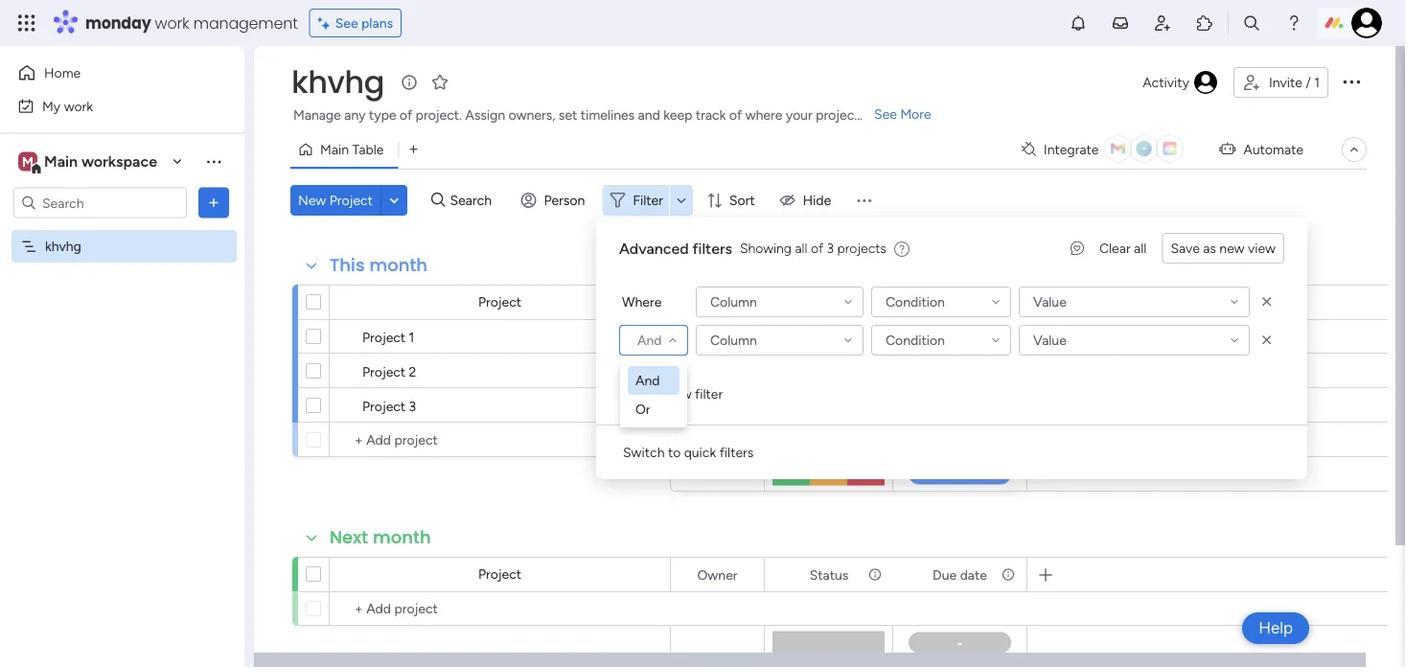 Task type: describe. For each thing, give the bounding box(es) containing it.
2 date from the top
[[960, 567, 987, 583]]

where
[[622, 294, 662, 310]]

switch to quick filters
[[623, 444, 754, 461]]

2 status from the top
[[810, 567, 849, 583]]

invite members image
[[1153, 13, 1172, 33]]

work for my
[[64, 98, 93, 114]]

help
[[1259, 618, 1293, 638]]

type
[[369, 107, 396, 123]]

your
[[786, 107, 813, 123]]

m
[[22, 153, 33, 170]]

1 status field from the top
[[805, 292, 853, 313]]

search everything image
[[1242, 13, 1262, 33]]

new for view
[[1220, 240, 1245, 256]]

switch
[[623, 444, 665, 461]]

working on it
[[789, 329, 869, 346]]

0 horizontal spatial 1
[[409, 329, 415, 345]]

monday
[[85, 12, 151, 34]]

v2 overdue deadline image
[[900, 328, 915, 347]]

2 status field from the top
[[805, 564, 853, 585]]

select product image
[[17, 13, 36, 33]]

workspace image
[[18, 151, 37, 172]]

add view image
[[410, 143, 417, 156]]

activity
[[1143, 74, 1190, 91]]

and
[[638, 107, 660, 123]]

column information image for due date
[[1001, 567, 1016, 582]]

column information image for status
[[868, 295, 883, 310]]

save as new view button
[[1162, 233, 1285, 264]]

automate
[[1244, 141, 1304, 158]]

nov 13
[[944, 327, 982, 343]]

notifications image
[[1069, 13, 1088, 33]]

13
[[970, 327, 982, 343]]

add to favorites image
[[430, 72, 449, 92]]

gary orlando image
[[1352, 8, 1382, 38]]

khvhg list box
[[0, 226, 244, 521]]

learn more image
[[894, 240, 910, 258]]

new
[[298, 192, 326, 208]]

new project button
[[290, 185, 380, 216]]

new for filter
[[667, 386, 692, 402]]

2 column from the top
[[710, 332, 757, 348]]

assign
[[465, 107, 505, 123]]

view
[[1248, 240, 1276, 256]]

1 owner field from the top
[[693, 292, 742, 313]]

my work button
[[12, 91, 206, 121]]

2 condition from the top
[[886, 332, 945, 348]]

work for monday
[[155, 12, 189, 34]]

arrow down image
[[670, 189, 693, 212]]

main table button
[[290, 134, 398, 165]]

next
[[330, 525, 368, 550]]

1 inside button
[[1314, 74, 1320, 91]]

0 vertical spatial and
[[637, 332, 662, 348]]

1 status from the top
[[810, 294, 849, 311]]

0 horizontal spatial 3
[[409, 398, 416, 414]]

2 owner from the top
[[697, 567, 738, 583]]

autopilot image
[[1220, 136, 1236, 161]]

hide button
[[772, 185, 843, 216]]

inbox image
[[1111, 13, 1130, 33]]

month for this month
[[369, 253, 428, 278]]

save
[[1171, 240, 1200, 256]]

advanced
[[619, 239, 689, 257]]

due date for second due date field from the bottom
[[933, 294, 987, 311]]

v2 search image
[[431, 190, 445, 211]]

home
[[44, 65, 81, 81]]

on
[[842, 329, 857, 346]]

this
[[330, 253, 365, 278]]

1 vertical spatial and
[[636, 372, 660, 389]]

project 3
[[362, 398, 416, 414]]

workspace
[[81, 152, 157, 171]]

column information image for status
[[868, 567, 883, 582]]

filter
[[695, 386, 723, 402]]

where
[[745, 107, 783, 123]]

filter button
[[602, 185, 693, 216]]

set
[[559, 107, 577, 123]]

1 horizontal spatial of
[[729, 107, 742, 123]]

advanced filters showing all of 3 projects
[[619, 239, 887, 257]]

2 remove sort image from the top
[[1258, 331, 1277, 350]]

main workspace
[[44, 152, 157, 171]]

clear all button
[[1092, 233, 1155, 264]]

new project
[[298, 192, 373, 208]]

1 date from the top
[[960, 294, 987, 311]]

my
[[42, 98, 61, 114]]

see for see more
[[874, 106, 897, 122]]

2 due date field from the top
[[928, 564, 992, 585]]

any
[[344, 107, 366, 123]]

+ add new filter
[[627, 386, 723, 402]]

sort button
[[699, 185, 767, 216]]

see more link
[[872, 104, 933, 124]]

hide
[[803, 192, 831, 208]]

sort
[[729, 192, 755, 208]]

column information image for due date
[[1001, 295, 1016, 310]]

timelines
[[581, 107, 635, 123]]

showing
[[740, 240, 792, 256]]

management
[[193, 12, 298, 34]]

menu image
[[854, 191, 874, 210]]

1 value from the top
[[1033, 294, 1067, 310]]

project
[[816, 107, 859, 123]]

1 remove sort image from the top
[[1258, 292, 1277, 312]]

Next month field
[[325, 525, 436, 550]]

plans
[[361, 15, 393, 31]]

see for see plans
[[335, 15, 358, 31]]

add
[[639, 386, 663, 402]]

project 1
[[362, 329, 415, 345]]

invite / 1 button
[[1234, 67, 1329, 98]]

filters inside switch to quick filters button
[[720, 444, 754, 461]]

clear
[[1099, 240, 1131, 256]]

project inside "button"
[[329, 192, 373, 208]]

manage any type of project. assign owners, set timelines and keep track of where your project stands.
[[293, 107, 905, 123]]

filter
[[633, 192, 663, 208]]

help button
[[1243, 613, 1309, 644]]

1 due from the top
[[933, 294, 957, 311]]

manage
[[293, 107, 341, 123]]

1 column from the top
[[710, 294, 757, 310]]



Task type: vqa. For each thing, say whether or not it's contained in the screenshot.
second list arrow image from the top of the menu in the right of the page containing Board options
no



Task type: locate. For each thing, give the bounding box(es) containing it.
save as new view
[[1171, 240, 1276, 256]]

1 vertical spatial status
[[810, 567, 849, 583]]

0 vertical spatial remove sort image
[[1258, 292, 1277, 312]]

working
[[789, 329, 839, 346]]

and down where
[[637, 332, 662, 348]]

1 vertical spatial remove sort image
[[1258, 331, 1277, 350]]

1 vertical spatial see
[[874, 106, 897, 122]]

khvhg up any
[[291, 61, 384, 104]]

1 vertical spatial due
[[933, 567, 957, 583]]

projects
[[837, 240, 887, 256]]

khvhg field
[[287, 61, 389, 104]]

1 vertical spatial owner field
[[693, 564, 742, 585]]

3 down 2
[[409, 398, 416, 414]]

work inside button
[[64, 98, 93, 114]]

column information image
[[868, 567, 883, 582], [1001, 567, 1016, 582]]

keep
[[664, 107, 693, 123]]

person button
[[513, 185, 597, 216]]

main table
[[320, 141, 384, 158]]

2 value from the top
[[1033, 332, 1067, 348]]

1 vertical spatial work
[[64, 98, 93, 114]]

integrate
[[1044, 141, 1099, 158]]

stands.
[[863, 107, 905, 123]]

of right the track on the top of the page
[[729, 107, 742, 123]]

1 column information image from the left
[[868, 567, 883, 582]]

1 horizontal spatial all
[[1134, 240, 1147, 256]]

3
[[827, 240, 834, 256], [409, 398, 416, 414]]

switch to quick filters button
[[615, 437, 761, 468]]

Owner field
[[693, 292, 742, 313], [693, 564, 742, 585]]

options image
[[204, 193, 223, 212]]

2 owner field from the top
[[693, 564, 742, 585]]

project 2
[[362, 363, 416, 380]]

more
[[900, 106, 931, 122]]

1 vertical spatial status field
[[805, 564, 853, 585]]

my work
[[42, 98, 93, 114]]

value
[[1033, 294, 1067, 310], [1033, 332, 1067, 348]]

date
[[960, 294, 987, 311], [960, 567, 987, 583]]

1
[[1314, 74, 1320, 91], [409, 329, 415, 345]]

1 column information image from the left
[[868, 295, 883, 310]]

0 horizontal spatial khvhg
[[45, 238, 81, 255]]

main inside button
[[320, 141, 349, 158]]

0 vertical spatial status
[[810, 294, 849, 311]]

1 horizontal spatial column information image
[[1001, 295, 1016, 310]]

0 vertical spatial date
[[960, 294, 987, 311]]

apps image
[[1195, 13, 1215, 33]]

all
[[795, 240, 808, 256], [1134, 240, 1147, 256]]

1 horizontal spatial main
[[320, 141, 349, 158]]

1 vertical spatial owner
[[697, 567, 738, 583]]

option
[[0, 229, 244, 233]]

0 horizontal spatial see
[[335, 15, 358, 31]]

0 vertical spatial new
[[1220, 240, 1245, 256]]

Status field
[[805, 292, 853, 313], [805, 564, 853, 585]]

khvhg down search in workspace field on the left top of page
[[45, 238, 81, 255]]

2 column information image from the left
[[1001, 295, 1016, 310]]

new right as
[[1220, 240, 1245, 256]]

1 owner from the top
[[697, 294, 738, 311]]

2 horizontal spatial of
[[811, 240, 823, 256]]

work right my
[[64, 98, 93, 114]]

see plans button
[[309, 9, 402, 37]]

3 inside advanced filters showing all of 3 projects
[[827, 240, 834, 256]]

1 horizontal spatial 1
[[1314, 74, 1320, 91]]

of inside advanced filters showing all of 3 projects
[[811, 240, 823, 256]]

collapse board header image
[[1347, 142, 1362, 157]]

1 vertical spatial month
[[373, 525, 431, 550]]

0 vertical spatial due date
[[933, 294, 987, 311]]

1 horizontal spatial new
[[1220, 240, 1245, 256]]

quick
[[684, 444, 716, 461]]

1 due date from the top
[[933, 294, 987, 311]]

see plans
[[335, 15, 393, 31]]

0 horizontal spatial all
[[795, 240, 808, 256]]

1 vertical spatial 3
[[409, 398, 416, 414]]

0 horizontal spatial of
[[400, 107, 412, 123]]

see inside button
[[335, 15, 358, 31]]

1 vertical spatial khvhg
[[45, 238, 81, 255]]

Search in workspace field
[[40, 192, 160, 214]]

1 vertical spatial 1
[[409, 329, 415, 345]]

0 vertical spatial month
[[369, 253, 428, 278]]

or
[[636, 401, 651, 417]]

2 all from the left
[[1134, 240, 1147, 256]]

main right workspace icon in the left top of the page
[[44, 152, 78, 171]]

1 vertical spatial due date field
[[928, 564, 992, 585]]

2 column information image from the left
[[1001, 567, 1016, 582]]

1 vertical spatial value
[[1033, 332, 1067, 348]]

dapulse integrations image
[[1022, 142, 1036, 157]]

due date for second due date field from the top
[[933, 567, 987, 583]]

all inside advanced filters showing all of 3 projects
[[795, 240, 808, 256]]

all right showing
[[795, 240, 808, 256]]

Search field
[[445, 187, 503, 214]]

due
[[933, 294, 957, 311], [933, 567, 957, 583]]

0 vertical spatial 1
[[1314, 74, 1320, 91]]

0 horizontal spatial column information image
[[868, 567, 883, 582]]

this month
[[330, 253, 428, 278]]

see
[[335, 15, 358, 31], [874, 106, 897, 122]]

/
[[1306, 74, 1311, 91]]

1 vertical spatial column
[[710, 332, 757, 348]]

1 vertical spatial date
[[960, 567, 987, 583]]

Due date field
[[928, 292, 992, 313], [928, 564, 992, 585]]

1 horizontal spatial work
[[155, 12, 189, 34]]

condition
[[886, 294, 945, 310], [886, 332, 945, 348]]

0 vertical spatial khvhg
[[291, 61, 384, 104]]

show board description image
[[398, 73, 421, 92]]

1 vertical spatial condition
[[886, 332, 945, 348]]

person
[[544, 192, 585, 208]]

0 vertical spatial see
[[335, 15, 358, 31]]

remove sort image
[[1258, 292, 1277, 312], [1258, 331, 1277, 350]]

+
[[627, 386, 635, 402]]

1 horizontal spatial khvhg
[[291, 61, 384, 104]]

invite / 1
[[1269, 74, 1320, 91]]

column down advanced filters showing all of 3 projects
[[710, 294, 757, 310]]

new inside save as new view button
[[1220, 240, 1245, 256]]

work right the monday
[[155, 12, 189, 34]]

next month
[[330, 525, 431, 550]]

project
[[329, 192, 373, 208], [478, 294, 522, 310], [362, 329, 406, 345], [362, 363, 406, 380], [362, 398, 406, 414], [478, 566, 522, 582]]

filters down sort popup button
[[693, 239, 732, 257]]

owner
[[697, 294, 738, 311], [697, 567, 738, 583]]

to
[[668, 444, 681, 461]]

new
[[1220, 240, 1245, 256], [667, 386, 692, 402]]

2 due date from the top
[[933, 567, 987, 583]]

of right type on the top
[[400, 107, 412, 123]]

home button
[[12, 58, 206, 88]]

all inside button
[[1134, 240, 1147, 256]]

0 vertical spatial status field
[[805, 292, 853, 313]]

1 right "/"
[[1314, 74, 1320, 91]]

0 vertical spatial column
[[710, 294, 757, 310]]

column up "filter" in the bottom of the page
[[710, 332, 757, 348]]

main left table
[[320, 141, 349, 158]]

workspace options image
[[204, 152, 223, 171]]

2
[[409, 363, 416, 380]]

1 condition from the top
[[886, 294, 945, 310]]

0 vertical spatial owner
[[697, 294, 738, 311]]

new inside + add new filter button
[[667, 386, 692, 402]]

This month field
[[325, 253, 432, 278]]

0 horizontal spatial work
[[64, 98, 93, 114]]

1 horizontal spatial column information image
[[1001, 567, 1016, 582]]

+ add new filter button
[[619, 379, 731, 409]]

1 vertical spatial due date
[[933, 567, 987, 583]]

v2 user feedback image
[[1071, 238, 1084, 258]]

column information image
[[868, 295, 883, 310], [1001, 295, 1016, 310]]

1 up 2
[[409, 329, 415, 345]]

nov
[[944, 327, 967, 343]]

+ Add project text field
[[339, 429, 661, 452]]

status
[[810, 294, 849, 311], [810, 567, 849, 583]]

month right next
[[373, 525, 431, 550]]

work
[[155, 12, 189, 34], [64, 98, 93, 114]]

monday work management
[[85, 12, 298, 34]]

new right add
[[667, 386, 692, 402]]

0 vertical spatial value
[[1033, 294, 1067, 310]]

month
[[369, 253, 428, 278], [373, 525, 431, 550]]

1 due date field from the top
[[928, 292, 992, 313]]

1 vertical spatial new
[[667, 386, 692, 402]]

month right this
[[369, 253, 428, 278]]

track
[[696, 107, 726, 123]]

angle down image
[[390, 193, 399, 208]]

see left more
[[874, 106, 897, 122]]

0 vertical spatial owner field
[[693, 292, 742, 313]]

0 vertical spatial filters
[[693, 239, 732, 257]]

owners,
[[509, 107, 555, 123]]

+ Add project text field
[[339, 597, 661, 620]]

1 horizontal spatial see
[[874, 106, 897, 122]]

all right clear
[[1134, 240, 1147, 256]]

help image
[[1285, 13, 1304, 33]]

condition up v2 overdue deadline icon
[[886, 294, 945, 310]]

options image
[[1340, 70, 1363, 93]]

invite
[[1269, 74, 1303, 91]]

0 vertical spatial condition
[[886, 294, 945, 310]]

see more
[[874, 106, 931, 122]]

month for next month
[[373, 525, 431, 550]]

0 horizontal spatial new
[[667, 386, 692, 402]]

0 horizontal spatial column information image
[[868, 295, 883, 310]]

condition right the it
[[886, 332, 945, 348]]

main inside workspace selection element
[[44, 152, 78, 171]]

khvhg inside list box
[[45, 238, 81, 255]]

2 due from the top
[[933, 567, 957, 583]]

activity button
[[1135, 67, 1226, 98]]

main for main table
[[320, 141, 349, 158]]

as
[[1203, 240, 1216, 256]]

0 vertical spatial due date field
[[928, 292, 992, 313]]

0 vertical spatial 3
[[827, 240, 834, 256]]

main
[[320, 141, 349, 158], [44, 152, 78, 171]]

clear all
[[1099, 240, 1147, 256]]

0 horizontal spatial main
[[44, 152, 78, 171]]

filters right quick
[[720, 444, 754, 461]]

0 vertical spatial work
[[155, 12, 189, 34]]

1 all from the left
[[795, 240, 808, 256]]

1 horizontal spatial 3
[[827, 240, 834, 256]]

main for main workspace
[[44, 152, 78, 171]]

it
[[860, 329, 869, 346]]

1 vertical spatial filters
[[720, 444, 754, 461]]

see left plans
[[335, 15, 358, 31]]

table
[[352, 141, 384, 158]]

project.
[[416, 107, 462, 123]]

0 vertical spatial due
[[933, 294, 957, 311]]

workspace selection element
[[18, 150, 160, 175]]

of left projects
[[811, 240, 823, 256]]

3 left projects
[[827, 240, 834, 256]]

and right +
[[636, 372, 660, 389]]



